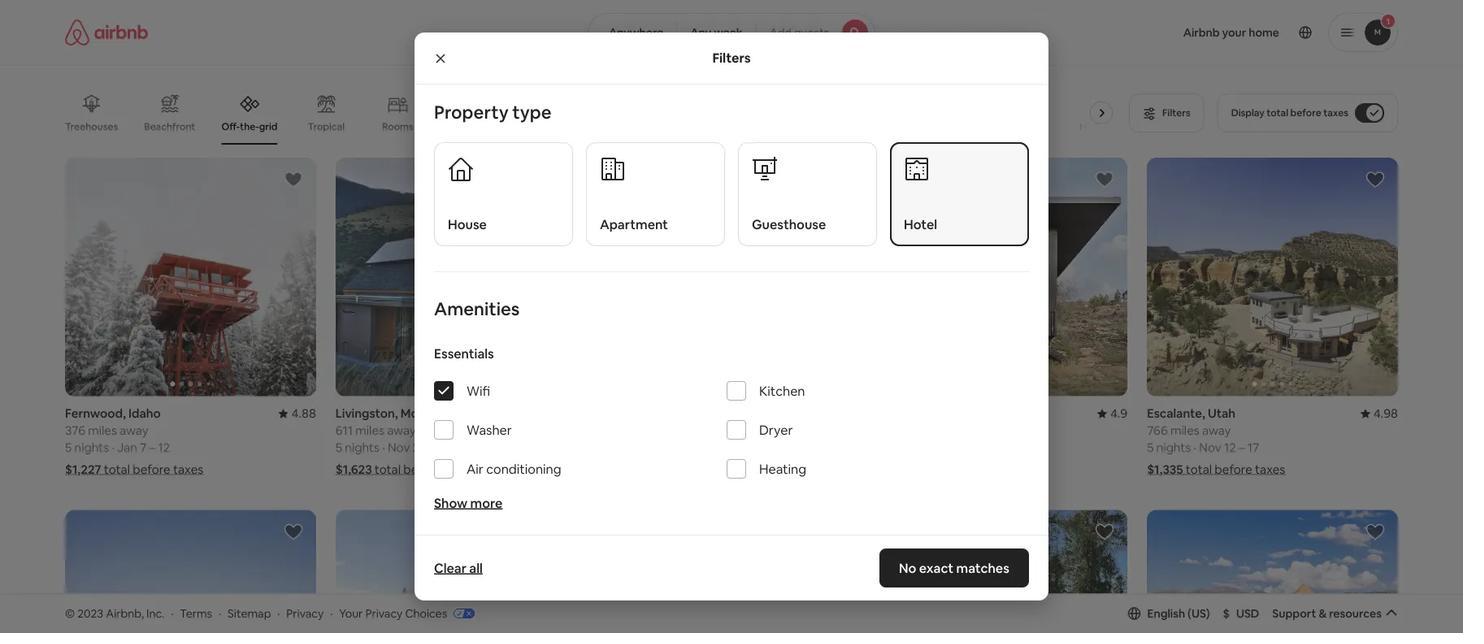 Task type: describe. For each thing, give the bounding box(es) containing it.
total before taxes button
[[606, 462, 735, 477]]

add to wishlist: invermere, canada image
[[554, 522, 574, 542]]

add to wishlist: livingston, montana image
[[554, 170, 574, 189]]

matches
[[957, 560, 1010, 576]]

nights for 611
[[345, 440, 380, 456]]

city,
[[652, 406, 678, 421]]

terms link
[[180, 606, 212, 621]]

house
[[448, 216, 487, 233]]

type
[[512, 100, 552, 123]]

map
[[726, 535, 750, 549]]

property
[[434, 100, 509, 123]]

©
[[65, 606, 75, 621]]

airbnb,
[[106, 606, 144, 621]]

– for 12
[[149, 440, 155, 456]]

off-the-grid
[[221, 120, 277, 133]]

add to wishlist: columbia falls, montana image
[[825, 522, 844, 542]]

english (us) button
[[1128, 606, 1210, 621]]

hotel button
[[890, 142, 1029, 246]]

all
[[469, 560, 483, 576]]

the-
[[240, 120, 259, 133]]

4.98 out of 5 average rating image
[[1361, 406, 1398, 421]]

5 for 376
[[65, 440, 72, 456]]

livingston,
[[336, 406, 398, 421]]

off-
[[221, 120, 240, 133]]

miles for 376
[[88, 423, 117, 438]]

your privacy choices
[[339, 606, 447, 621]]

utah
[[1208, 406, 1236, 421]]

before inside button
[[1291, 106, 1322, 119]]

fernwood, idaho 376 miles away 5 nights · jan 7 – 12 $1,227 total before taxes
[[65, 406, 203, 477]]

cabins
[[454, 120, 485, 133]]

wifi
[[467, 383, 490, 399]]

12 inside escalante, utah 766 miles away 5 nights · nov 12 – 17 $1,335 total before taxes
[[1224, 440, 1236, 456]]

· right terms link
[[219, 606, 221, 621]]

add guests
[[770, 25, 829, 40]]

fernwood,
[[65, 406, 126, 421]]

any week button
[[677, 13, 757, 52]]

terms
[[180, 606, 212, 621]]

$1,227
[[65, 462, 101, 477]]

terms · sitemap · privacy ·
[[180, 606, 333, 621]]

no exact matches link
[[880, 549, 1029, 588]]

filters dialog
[[415, 33, 1049, 601]]

display
[[1231, 106, 1265, 119]]

· inside escalante, utah 766 miles away 5 nights · nov 12 – 17 $1,335 total before taxes
[[1194, 440, 1197, 456]]

miles for 611
[[355, 423, 384, 438]]

before inside fernwood, idaho 376 miles away 5 nights · jan 7 – 12 $1,227 total before taxes
[[133, 462, 170, 477]]

5 for 766
[[1147, 440, 1154, 456]]

total inside fernwood, idaho 376 miles away 5 nights · jan 7 – 12 $1,227 total before taxes
[[104, 462, 130, 477]]

(us)
[[1188, 606, 1210, 621]]

treehouses
[[65, 120, 118, 133]]

no
[[899, 560, 917, 576]]

2 privacy from the left
[[365, 606, 403, 621]]

nevada
[[606, 406, 649, 421]]

before down nevada city, california
[[664, 462, 702, 477]]

– for dec
[[429, 440, 435, 456]]

$
[[1223, 606, 1230, 621]]

choices
[[405, 606, 447, 621]]

taxes inside the display total before taxes button
[[1324, 106, 1349, 119]]

add
[[770, 25, 792, 40]]

· inside fernwood, idaho 376 miles away 5 nights · jan 7 – 12 $1,227 total before taxes
[[112, 440, 115, 456]]

exact
[[919, 560, 954, 576]]

nov for total
[[388, 440, 410, 456]]

add to wishlist: fernwood, idaho image
[[284, 170, 303, 189]]

sitemap
[[228, 606, 271, 621]]

your
[[339, 606, 363, 621]]

add to wishlist: whitefish, montana image
[[1095, 522, 1115, 542]]

show for show more
[[434, 495, 468, 511]]

week
[[714, 25, 743, 40]]

&
[[1319, 606, 1327, 621]]

amenities
[[434, 297, 520, 320]]

heating
[[759, 461, 807, 477]]

· left your
[[330, 606, 333, 621]]

english (us)
[[1148, 606, 1210, 621]]

· left privacy link
[[277, 606, 280, 621]]

escalante,
[[1147, 406, 1205, 421]]

taxes inside livingston, montana 611 miles away 5 nights · nov 26 – dec 1 $1,623 total before taxes
[[444, 462, 474, 477]]

display total before taxes button
[[1218, 93, 1398, 133]]

taxes inside escalante, utah 766 miles away 5 nights · nov 12 – 17 $1,335 total before taxes
[[1255, 462, 1285, 477]]

5 for 611
[[336, 440, 342, 456]]

show for show map
[[694, 535, 723, 549]]

total down city,
[[635, 462, 662, 477]]

guests
[[794, 25, 829, 40]]

show map
[[694, 535, 750, 549]]

more
[[470, 495, 503, 511]]

washer
[[467, 422, 512, 438]]

before inside livingston, montana 611 miles away 5 nights · nov 26 – dec 1 $1,623 total before taxes
[[403, 462, 441, 477]]

total inside escalante, utah 766 miles away 5 nights · nov 12 – 17 $1,335 total before taxes
[[1186, 462, 1212, 477]]

2023
[[77, 606, 103, 621]]

guesthouse
[[752, 216, 826, 233]]

group containing off-the-grid
[[65, 81, 1135, 145]]

12 inside fernwood, idaho 376 miles away 5 nights · jan 7 – 12 $1,227 total before taxes
[[158, 440, 170, 456]]

conditioning
[[486, 461, 561, 477]]

add guests button
[[756, 13, 875, 52]]

away for montana
[[387, 423, 416, 438]]

houseboats
[[1080, 120, 1135, 133]]

$1,623
[[336, 462, 372, 477]]

idaho
[[128, 406, 161, 421]]

miles for 766
[[1171, 423, 1200, 438]]



Task type: vqa. For each thing, say whether or not it's contained in the screenshot.
Alicia
no



Task type: locate. For each thing, give the bounding box(es) containing it.
total down jan
[[104, 462, 130, 477]]

away up jan
[[120, 423, 148, 438]]

english
[[1148, 606, 1185, 621]]

total inside livingston, montana 611 miles away 5 nights · nov 26 – dec 1 $1,623 total before taxes
[[375, 462, 401, 477]]

– inside escalante, utah 766 miles away 5 nights · nov 12 – 17 $1,335 total before taxes
[[1239, 440, 1245, 456]]

total before taxes
[[635, 462, 735, 477]]

any week
[[690, 25, 743, 40]]

1 horizontal spatial show
[[694, 535, 723, 549]]

2 away from the left
[[387, 423, 416, 438]]

apartment
[[600, 216, 668, 233]]

1 5 from the left
[[65, 440, 72, 456]]

add to wishlist: whitehall, montana image
[[1366, 522, 1385, 542]]

3 miles from the left
[[1171, 423, 1200, 438]]

0 horizontal spatial nov
[[388, 440, 410, 456]]

miles inside livingston, montana 611 miles away 5 nights · nov 26 – dec 1 $1,623 total before taxes
[[355, 423, 384, 438]]

privacy left your
[[286, 606, 324, 621]]

guesthouse button
[[738, 142, 877, 246]]

air conditioning
[[467, 461, 561, 477]]

5 inside livingston, montana 611 miles away 5 nights · nov 26 – dec 1 $1,623 total before taxes
[[336, 440, 342, 456]]

resources
[[1329, 606, 1382, 621]]

376
[[65, 423, 85, 438]]

2 12 from the left
[[1224, 440, 1236, 456]]

1 miles from the left
[[88, 423, 117, 438]]

show
[[434, 495, 468, 511], [694, 535, 723, 549]]

nights up $1,227
[[74, 440, 109, 456]]

away inside escalante, utah 766 miles away 5 nights · nov 12 – 17 $1,335 total before taxes
[[1202, 423, 1231, 438]]

2 horizontal spatial –
[[1239, 440, 1245, 456]]

support & resources
[[1273, 606, 1382, 621]]

3 – from the left
[[1239, 440, 1245, 456]]

nights up $1,623
[[345, 440, 380, 456]]

nevada city, california
[[606, 406, 736, 421]]

nov inside livingston, montana 611 miles away 5 nights · nov 26 – dec 1 $1,623 total before taxes
[[388, 440, 410, 456]]

nov for before
[[1199, 440, 1222, 456]]

escalante, utah 766 miles away 5 nights · nov 12 – 17 $1,335 total before taxes
[[1147, 406, 1285, 477]]

1 away from the left
[[120, 423, 148, 438]]

1 vertical spatial show
[[694, 535, 723, 549]]

4.9
[[1110, 406, 1128, 421]]

away down utah
[[1202, 423, 1231, 438]]

support
[[1273, 606, 1317, 621]]

12
[[158, 440, 170, 456], [1224, 440, 1236, 456]]

your privacy choices link
[[339, 606, 475, 622]]

before inside escalante, utah 766 miles away 5 nights · nov 12 – 17 $1,335 total before taxes
[[1215, 462, 1253, 477]]

2 – from the left
[[429, 440, 435, 456]]

– right 26
[[429, 440, 435, 456]]

miles down fernwood,
[[88, 423, 117, 438]]

house button
[[434, 142, 573, 246]]

show more button
[[434, 495, 503, 511]]

0 horizontal spatial show
[[434, 495, 468, 511]]

None search field
[[588, 13, 875, 52]]

no exact matches
[[899, 560, 1010, 576]]

anywhere button
[[588, 13, 677, 52]]

add to wishlist: santa rosa, california image
[[284, 522, 303, 542]]

· left 26
[[382, 440, 385, 456]]

1 horizontal spatial nov
[[1199, 440, 1222, 456]]

· left jan
[[112, 440, 115, 456]]

tropical
[[308, 120, 345, 133]]

1 12 from the left
[[158, 440, 170, 456]]

2 horizontal spatial 5
[[1147, 440, 1154, 456]]

usd
[[1236, 606, 1260, 621]]

essentials
[[434, 345, 494, 362]]

livingston, montana 611 miles away 5 nights · nov 26 – dec 1 $1,623 total before taxes
[[336, 406, 474, 477]]

before down 17
[[1215, 462, 1253, 477]]

filters
[[712, 50, 751, 66]]

total right $1,335
[[1186, 462, 1212, 477]]

5
[[65, 440, 72, 456], [336, 440, 342, 456], [1147, 440, 1154, 456]]

nov inside escalante, utah 766 miles away 5 nights · nov 12 – 17 $1,335 total before taxes
[[1199, 440, 1222, 456]]

26
[[413, 440, 427, 456]]

add to wishlist: escalante, utah image
[[1366, 170, 1385, 189]]

privacy right your
[[365, 606, 403, 621]]

1 horizontal spatial 5
[[336, 440, 342, 456]]

1 horizontal spatial nights
[[345, 440, 380, 456]]

away inside livingston, montana 611 miles away 5 nights · nov 26 – dec 1 $1,623 total before taxes
[[387, 423, 416, 438]]

show inside button
[[694, 535, 723, 549]]

· down escalante,
[[1194, 440, 1197, 456]]

anywhere
[[609, 25, 664, 40]]

rooms
[[382, 120, 414, 133]]

show map button
[[678, 522, 785, 561]]

clear all button
[[426, 552, 491, 585]]

nov down utah
[[1199, 440, 1222, 456]]

show left more
[[434, 495, 468, 511]]

profile element
[[894, 0, 1398, 65]]

air
[[467, 461, 484, 477]]

taxes inside fernwood, idaho 376 miles away 5 nights · jan 7 – 12 $1,227 total before taxes
[[173, 462, 203, 477]]

2 nights from the left
[[345, 440, 380, 456]]

none search field containing anywhere
[[588, 13, 875, 52]]

17
[[1248, 440, 1259, 456]]

dryer
[[759, 422, 793, 438]]

montana
[[401, 406, 451, 421]]

5 down 376
[[65, 440, 72, 456]]

total inside button
[[1267, 106, 1289, 119]]

jan
[[117, 440, 137, 456]]

total right $1,623
[[375, 462, 401, 477]]

away for utah
[[1202, 423, 1231, 438]]

miles down livingston,
[[355, 423, 384, 438]]

nights for 376
[[74, 440, 109, 456]]

nov
[[388, 440, 410, 456], [1199, 440, 1222, 456]]

display total before taxes
[[1231, 106, 1349, 119]]

–
[[149, 440, 155, 456], [429, 440, 435, 456], [1239, 440, 1245, 456]]

nov left 26
[[388, 440, 410, 456]]

1 horizontal spatial miles
[[355, 423, 384, 438]]

sitemap link
[[228, 606, 271, 621]]

766
[[1147, 423, 1168, 438]]

show inside filters dialog
[[434, 495, 468, 511]]

5 down 611
[[336, 440, 342, 456]]

– for 17
[[1239, 440, 1245, 456]]

0 horizontal spatial nights
[[74, 440, 109, 456]]

12 right 7
[[158, 440, 170, 456]]

·
[[112, 440, 115, 456], [382, 440, 385, 456], [1194, 440, 1197, 456], [171, 606, 174, 621], [219, 606, 221, 621], [277, 606, 280, 621], [330, 606, 333, 621]]

0 horizontal spatial –
[[149, 440, 155, 456]]

support & resources button
[[1273, 606, 1398, 621]]

nights for 766
[[1157, 440, 1191, 456]]

before down 7
[[133, 462, 170, 477]]

away for idaho
[[120, 423, 148, 438]]

1 – from the left
[[149, 440, 155, 456]]

total
[[1267, 106, 1289, 119], [104, 462, 130, 477], [375, 462, 401, 477], [635, 462, 662, 477], [1186, 462, 1212, 477]]

show more
[[434, 495, 503, 511]]

nights inside escalante, utah 766 miles away 5 nights · nov 12 – 17 $1,335 total before taxes
[[1157, 440, 1191, 456]]

5 inside escalante, utah 766 miles away 5 nights · nov 12 – 17 $1,335 total before taxes
[[1147, 440, 1154, 456]]

inc.
[[146, 606, 164, 621]]

any
[[690, 25, 711, 40]]

4.88
[[291, 406, 316, 421]]

california
[[681, 406, 736, 421]]

clear all
[[434, 560, 483, 576]]

0 horizontal spatial privacy
[[286, 606, 324, 621]]

1 horizontal spatial away
[[387, 423, 416, 438]]

· right inc.
[[171, 606, 174, 621]]

2 horizontal spatial away
[[1202, 423, 1231, 438]]

4.88 out of 5 average rating image
[[278, 406, 316, 421]]

5 down 766
[[1147, 440, 1154, 456]]

dec
[[438, 440, 461, 456]]

– right 7
[[149, 440, 155, 456]]

0 horizontal spatial miles
[[88, 423, 117, 438]]

privacy
[[286, 606, 324, 621], [365, 606, 403, 621]]

3 nights from the left
[[1157, 440, 1191, 456]]

miles inside escalante, utah 766 miles away 5 nights · nov 12 – 17 $1,335 total before taxes
[[1171, 423, 1200, 438]]

nights inside livingston, montana 611 miles away 5 nights · nov 26 – dec 1 $1,623 total before taxes
[[345, 440, 380, 456]]

before right display
[[1291, 106, 1322, 119]]

before
[[1291, 106, 1322, 119], [133, 462, 170, 477], [403, 462, 441, 477], [664, 462, 702, 477], [1215, 462, 1253, 477]]

0 horizontal spatial away
[[120, 423, 148, 438]]

property type
[[434, 100, 552, 123]]

3 away from the left
[[1202, 423, 1231, 438]]

total right display
[[1267, 106, 1289, 119]]

away inside fernwood, idaho 376 miles away 5 nights · jan 7 – 12 $1,227 total before taxes
[[120, 423, 148, 438]]

miles inside fernwood, idaho 376 miles away 5 nights · jan 7 – 12 $1,227 total before taxes
[[88, 423, 117, 438]]

1 nights from the left
[[74, 440, 109, 456]]

miles down escalante,
[[1171, 423, 1200, 438]]

show left map on the bottom
[[694, 535, 723, 549]]

grid
[[259, 120, 277, 133]]

2 horizontal spatial miles
[[1171, 423, 1200, 438]]

1 horizontal spatial –
[[429, 440, 435, 456]]

611
[[336, 423, 353, 438]]

apartment button
[[586, 142, 725, 246]]

– inside livingston, montana 611 miles away 5 nights · nov 26 – dec 1 $1,623 total before taxes
[[429, 440, 435, 456]]

privacy link
[[286, 606, 324, 621]]

1 privacy from the left
[[286, 606, 324, 621]]

away up 26
[[387, 423, 416, 438]]

– inside fernwood, idaho 376 miles away 5 nights · jan 7 – 12 $1,227 total before taxes
[[149, 440, 155, 456]]

before down 26
[[403, 462, 441, 477]]

0 horizontal spatial 5
[[65, 440, 72, 456]]

· inside livingston, montana 611 miles away 5 nights · nov 26 – dec 1 $1,623 total before taxes
[[382, 440, 385, 456]]

1 horizontal spatial privacy
[[365, 606, 403, 621]]

– left 17
[[1239, 440, 1245, 456]]

1 horizontal spatial 12
[[1224, 440, 1236, 456]]

2 nov from the left
[[1199, 440, 1222, 456]]

4.98
[[1374, 406, 1398, 421]]

0 vertical spatial show
[[434, 495, 468, 511]]

nights inside fernwood, idaho 376 miles away 5 nights · jan 7 – 12 $1,227 total before taxes
[[74, 440, 109, 456]]

group
[[65, 81, 1135, 145], [65, 158, 316, 396], [336, 158, 587, 396], [606, 158, 857, 396], [877, 158, 1128, 396], [1147, 158, 1398, 396], [65, 510, 316, 633], [336, 510, 587, 633], [606, 510, 857, 633], [877, 510, 1128, 633], [1147, 510, 1398, 633]]

0 horizontal spatial 12
[[158, 440, 170, 456]]

3 5 from the left
[[1147, 440, 1154, 456]]

add to wishlist: penticton, canada image
[[1095, 170, 1115, 189]]

2 miles from the left
[[355, 423, 384, 438]]

2 5 from the left
[[336, 440, 342, 456]]

1
[[463, 440, 468, 456]]

4.9 out of 5 average rating image
[[1097, 406, 1128, 421]]

12 left 17
[[1224, 440, 1236, 456]]

2 horizontal spatial nights
[[1157, 440, 1191, 456]]

nights
[[74, 440, 109, 456], [345, 440, 380, 456], [1157, 440, 1191, 456]]

nights up $1,335
[[1157, 440, 1191, 456]]

© 2023 airbnb, inc. ·
[[65, 606, 174, 621]]

5 inside fernwood, idaho 376 miles away 5 nights · jan 7 – 12 $1,227 total before taxes
[[65, 440, 72, 456]]

1 nov from the left
[[388, 440, 410, 456]]

beachfront
[[144, 120, 195, 133]]



